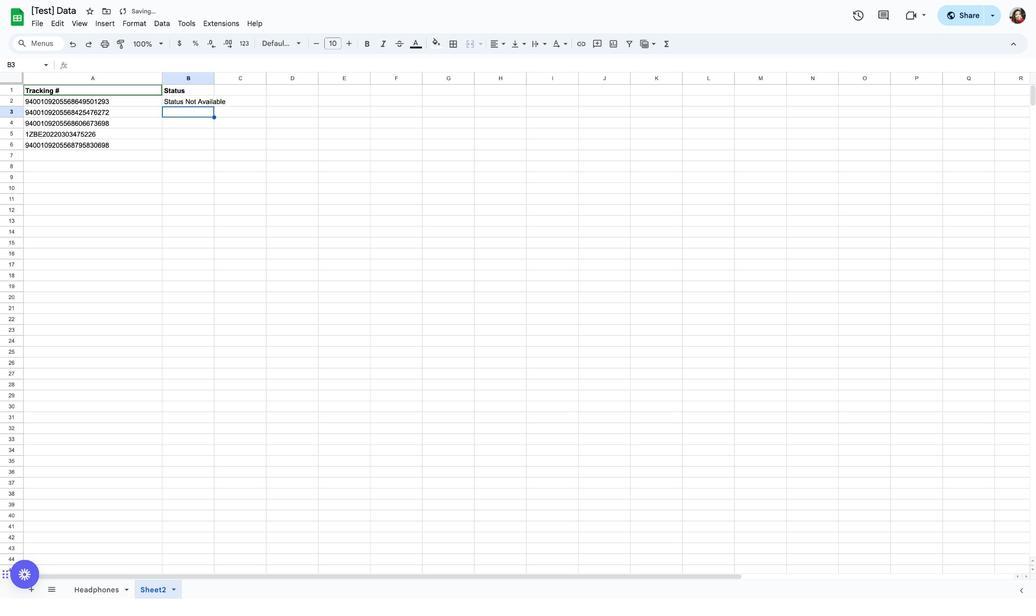 Task type: locate. For each thing, give the bounding box(es) containing it.
4 menu item from the left
[[91, 17, 119, 29]]

functions image
[[661, 36, 673, 51]]

2 toolbar from the left
[[64, 581, 190, 599]]

0 horizontal spatial move image
[[5, 569, 9, 581]]

bold (⌘b) image
[[362, 39, 373, 49]]

0 vertical spatial move image
[[101, 6, 112, 16]]

last edit was seconds ago image
[[853, 9, 865, 22]]

menu item
[[28, 17, 47, 29], [47, 17, 68, 29], [68, 17, 91, 29], [91, 17, 119, 29], [119, 17, 150, 29], [150, 17, 174, 29], [174, 17, 199, 29], [199, 17, 243, 29], [243, 17, 267, 29]]

hide the menus (ctrl+shift+f) image
[[1009, 39, 1019, 49]]

5 menu item from the left
[[119, 17, 150, 29]]

sheets home image
[[8, 8, 27, 26]]

redo (⌘y) image
[[84, 39, 94, 49]]

star image
[[85, 6, 95, 16]]

insert comment (⌘+option+m) image
[[593, 39, 603, 49]]

all sheets image
[[43, 581, 60, 598]]

2 horizontal spatial toolbar
[[192, 581, 194, 599]]

move image right star icon
[[101, 6, 112, 16]]

move image
[[101, 6, 112, 16], [5, 569, 9, 581]]

menu bar
[[28, 13, 267, 30]]

move image left record a loom icon
[[5, 569, 9, 581]]

insert chart image
[[609, 39, 619, 49]]

Font size text field
[[325, 37, 341, 50]]

borders image
[[448, 36, 460, 51]]

increase decimal places image
[[223, 39, 233, 49]]

0 horizontal spatial toolbar
[[21, 581, 63, 599]]

Font size field
[[325, 37, 346, 50]]

6 menu item from the left
[[150, 17, 174, 29]]

undo (⌘z) image
[[68, 39, 78, 49]]

name box (⌘ + j) element
[[3, 59, 51, 71]]

None text field
[[72, 59, 1036, 72], [4, 60, 42, 70], [72, 59, 1036, 72], [4, 60, 42, 70]]

Rename text field
[[28, 4, 82, 16]]

1 horizontal spatial toolbar
[[64, 581, 190, 599]]

3 toolbar from the left
[[192, 581, 194, 599]]

Zoom text field
[[131, 37, 156, 51]]

insert link (⌘k) image
[[576, 39, 587, 49]]

application
[[0, 0, 1036, 599]]

Star checkbox
[[83, 4, 97, 19]]

show all comments image
[[878, 10, 890, 22]]

main toolbar
[[64, 0, 676, 582]]

toolbar
[[21, 581, 63, 599], [64, 581, 190, 599], [192, 581, 194, 599]]

add sheet image
[[26, 585, 36, 594]]

2 menu item from the left
[[47, 17, 68, 29]]

menu bar inside 'menu bar' banner
[[28, 13, 267, 30]]

Zoom field
[[130, 36, 168, 52]]

1 vertical spatial move image
[[5, 569, 9, 581]]

menu bar banner
[[0, 0, 1036, 599]]



Task type: vqa. For each thing, say whether or not it's contained in the screenshot.
Bold (Ctrl+B) image
no



Task type: describe. For each thing, give the bounding box(es) containing it.
Menus field
[[13, 36, 64, 51]]

8 menu item from the left
[[199, 17, 243, 29]]

decrease font size (⌘+shift+comma) image
[[311, 38, 322, 49]]

1 menu item from the left
[[28, 17, 47, 29]]

create a filter image
[[625, 39, 635, 49]]

7 menu item from the left
[[174, 17, 199, 29]]

3 menu item from the left
[[68, 17, 91, 29]]

italic (⌘i) image
[[378, 39, 389, 49]]

1 horizontal spatial move image
[[101, 6, 112, 16]]

quick sharing actions image
[[991, 15, 995, 31]]

share. anyone with the link. anyone who has the link can access. no sign-in required. image
[[946, 11, 956, 20]]

decrease decimal places image
[[207, 39, 217, 49]]

1 toolbar from the left
[[21, 581, 63, 599]]

increase font size (⌘+shift+period) image
[[344, 38, 354, 49]]

print (⌘p) image
[[100, 39, 110, 49]]

9 menu item from the left
[[243, 17, 267, 29]]

fill color image
[[431, 36, 443, 49]]

record a loom image
[[19, 569, 31, 581]]

move image
[[2, 569, 5, 581]]

font list. default (arial) selected. option
[[262, 36, 291, 51]]

paint format image
[[116, 39, 126, 49]]

text color image
[[410, 36, 422, 49]]

strikethrough (⌘+shift+x) image
[[394, 39, 405, 49]]



